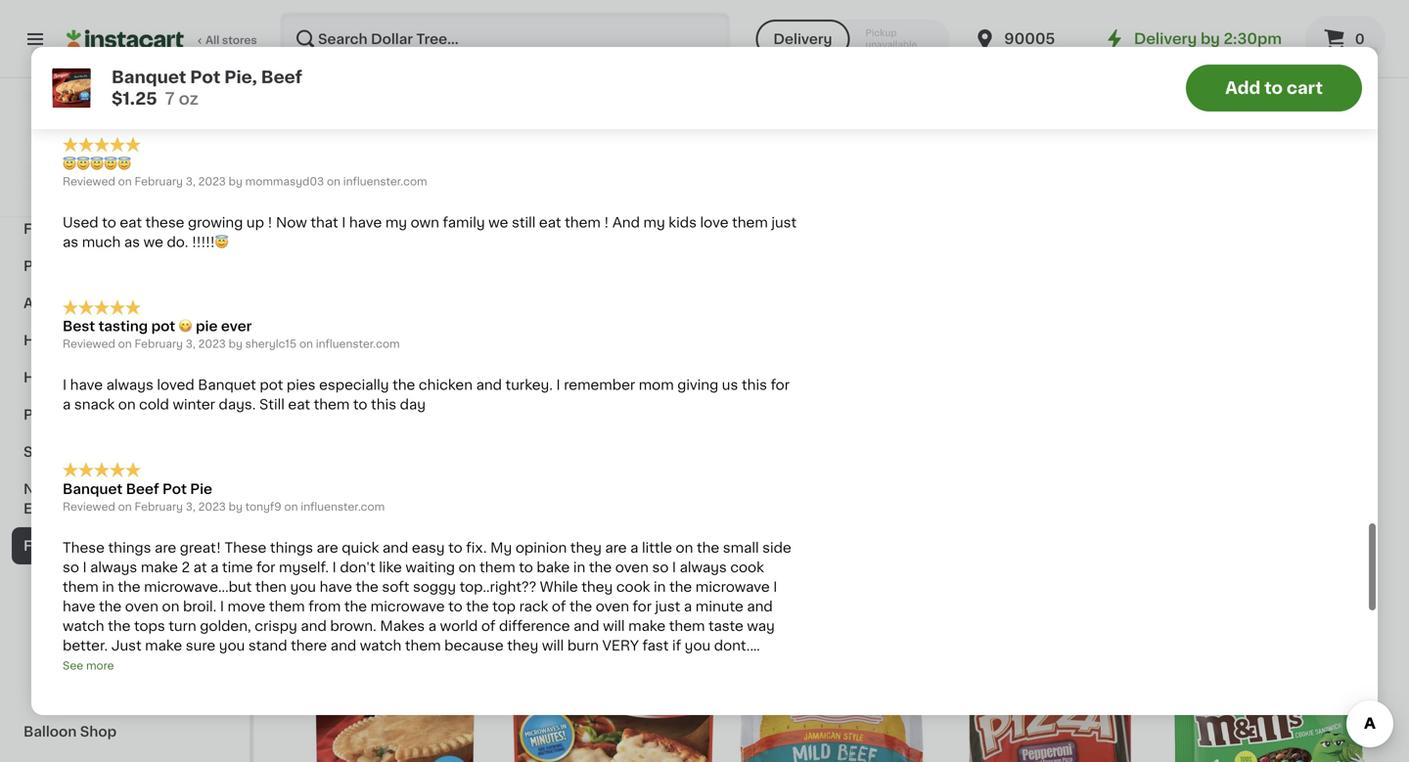 Task type: describe. For each thing, give the bounding box(es) containing it.
& inside food & drink link
[[63, 222, 74, 236]]

just
[[111, 639, 141, 653]]

care for personal care
[[89, 259, 122, 273]]

have down refrigerated
[[63, 600, 95, 614]]

1 horizontal spatial will
[[603, 620, 625, 633]]

mom
[[639, 378, 674, 392]]

2023 inside best  tasting  pot 😋 pie ever reviewed on february 3, 2023 by sherylc15 on influenster.com
[[198, 339, 226, 350]]

1 as from the left
[[63, 235, 78, 249]]

great!
[[180, 541, 221, 555]]

2 these from the left
[[225, 541, 267, 555]]

frozen for frozen foods
[[23, 539, 71, 553]]

reviewed inside 😇😇😇😇😇 reviewed on february 3, 2023 by mommasyd03 on influenster.com
[[63, 176, 115, 187]]

i down home & garden
[[63, 378, 67, 392]]

0 horizontal spatial in
[[102, 580, 114, 594]]

always down foods in the bottom left of the page
[[90, 561, 137, 575]]

the down deep in the bottom of the page
[[589, 561, 612, 575]]

1 vertical spatial cook
[[616, 580, 650, 594]]

1 horizontal spatial we
[[488, 216, 508, 229]]

i inside the used to eat these growing up ! now that i have my own family we still eat them ! and my kids love them just as much as we do. !!!!!😇
[[342, 216, 346, 229]]

0 horizontal spatial microwave
[[371, 600, 445, 614]]

save
[[365, 515, 391, 526]]

25
[[316, 161, 330, 172]]

2 ! from the left
[[604, 216, 609, 229]]

february inside the banquet beef pot pie reviewed on february 3, 2023 by tonyf9 on influenster.com
[[134, 502, 183, 512]]

i right again
[[435, 72, 439, 86]]

home improvement & hardware link
[[12, 154, 238, 210]]

krust for chicken
[[784, 512, 821, 526]]

floral
[[23, 54, 63, 68]]

to left fix.
[[448, 541, 463, 555]]

foods
[[75, 539, 118, 553]]

and inside i have always loved  banquet  pot pies especially  the chicken and turkey.  i remember mom giving us this for a snack on cold winter days. still eat them to this day
[[476, 378, 502, 392]]

dollar tree
[[87, 146, 163, 160]]

2023 inside the banquet beef pot pie reviewed on february 3, 2023 by tonyf9 on influenster.com
[[198, 502, 226, 512]]

crispy
[[255, 620, 297, 633]]

apparel & accessories
[[23, 128, 184, 142]]

chicken
[[419, 378, 473, 392]]

that
[[311, 216, 338, 229]]

all stores
[[205, 35, 257, 46]]

new
[[23, 482, 55, 496]]

banquet chicken and broccoli deep dish pot pie, frozen meal
[[512, 512, 700, 565]]

great
[[282, 659, 318, 672]]

the left same!
[[710, 72, 732, 86]]

7 inside banquet pot pie, beef $1.25 7 oz
[[165, 91, 175, 107]]

krust for patty
[[784, 186, 821, 200]]

0 vertical spatial make
[[141, 561, 178, 575]]

2 inside golden krust jamaican style jerk chicken patty 2 x 5 oz
[[730, 551, 737, 562]]

bean
[[433, 186, 468, 200]]

oz up rack
[[521, 589, 534, 600]]

i down side on the bottom of the page
[[773, 580, 777, 594]]

0 vertical spatial this
[[742, 378, 767, 392]]

reviewed inside best  tasting  pot 😋 pie ever reviewed on february 3, 2023 by sherylc15 on influenster.com
[[63, 339, 115, 350]]

home for home & garden
[[23, 334, 66, 347]]

pie, inside banquet pot pie, beef $1.25 7 oz
[[224, 69, 257, 86]]

2 as from the left
[[124, 235, 140, 249]]

1 these from the left
[[63, 541, 105, 555]]

5 inside the golden krust jamaican style chicken patty 5 oz
[[730, 225, 738, 236]]

0 horizontal spatial will
[[542, 639, 564, 653]]

see more button
[[63, 658, 114, 674]]

1 horizontal spatial you
[[290, 580, 316, 594]]

minute
[[695, 600, 743, 614]]

100% satisfaction guarantee button
[[30, 182, 219, 202]]

instacart logo image
[[67, 27, 184, 51]]

1 horizontal spatial my
[[385, 216, 407, 229]]

1 ! from the left
[[268, 216, 272, 229]]

& inside el monterey burrito, bean & cheese, xxlarge 8 oz
[[472, 186, 483, 200]]

2 horizontal spatial eat
[[539, 216, 561, 229]]

monterey
[[309, 186, 376, 200]]

have inside the used to eat these growing up ! now that i have my own family we still eat them ! and my kids love them just as much as we do. !!!!!😇
[[349, 216, 382, 229]]

90005 button
[[973, 12, 1090, 67]]

3, inside 😇😇😇😇😇 reviewed on february 3, 2023 by mommasyd03 on influenster.com
[[186, 176, 196, 187]]

improvement
[[69, 165, 164, 179]]

0 horizontal spatial taste
[[479, 72, 514, 86]]

to inside the used to eat these growing up ! now that i have my own family we still eat them ! and my kids love them just as much as we do. !!!!!😇
[[102, 216, 116, 229]]

jamaican for chicken
[[824, 512, 891, 526]]

health care
[[23, 371, 108, 385]]

the down don't in the bottom of the page
[[356, 580, 379, 594]]

2 horizontal spatial my
[[643, 216, 665, 229]]

the up 'brown.'
[[344, 600, 367, 614]]

kid.
[[263, 72, 287, 86]]

1 vertical spatial of
[[481, 620, 496, 633]]

banquet pot pie, beef $1.25 7 oz
[[112, 69, 302, 107]]

1 spend $20, save $4 armour lunchmaker ham
[[294, 487, 468, 546]]

2 things from the left
[[270, 541, 313, 555]]

fix.
[[466, 541, 487, 555]]

$1.25
[[112, 91, 157, 107]]

from
[[308, 600, 341, 614]]

floral link
[[12, 42, 238, 79]]

eve
[[104, 482, 130, 496]]

(9)
[[366, 554, 381, 564]]

satisfaction
[[82, 188, 148, 199]]

the up just
[[108, 620, 131, 633]]

by inside 😇😇😇😇😇 reviewed on february 3, 2023 by mommasyd03 on influenster.com
[[229, 176, 243, 187]]

by inside best  tasting  pot 😋 pie ever reviewed on february 3, 2023 by sherylc15 on influenster.com
[[229, 339, 243, 350]]

oven down (248)
[[596, 600, 629, 614]]

same!
[[736, 72, 778, 86]]

oz inside el monterey burrito, bean & cheese, xxlarge 8 oz
[[304, 225, 316, 236]]

3, inside best  tasting  pot 😋 pie ever reviewed on february 3, 2023 by sherylc15 on influenster.com
[[186, 339, 196, 350]]

the left top
[[466, 600, 489, 614]]

pot inside the banquet beef pot pie reviewed on february 3, 2023 by tonyf9 on influenster.com
[[162, 483, 187, 496]]

jerk
[[730, 532, 760, 546]]

i up 'golden,'
[[220, 600, 224, 614]]

0 horizontal spatial this
[[371, 398, 396, 412]]

pets link
[[12, 396, 238, 433]]

apparel
[[23, 128, 78, 142]]

sure
[[186, 639, 215, 653]]

home improvement & hardware
[[23, 165, 179, 199]]

home for home improvement & hardware
[[23, 165, 66, 179]]

oz inside hot pockets sandwiches, ham & cheese 4 oz
[[522, 225, 535, 236]]

influenster.com inside 😇😇😇😇😇 reviewed on february 3, 2023 by mommasyd03 on influenster.com
[[343, 176, 427, 187]]

at
[[193, 561, 207, 575]]

add to cart button
[[1186, 65, 1362, 112]]

delivery button
[[756, 20, 850, 59]]

a left little
[[630, 541, 638, 555]]

ice cream link
[[12, 602, 238, 639]]

kids
[[669, 216, 697, 229]]

best  tasting  pot 😋 pie ever reviewed on february 3, 2023 by sherylc15 on influenster.com
[[63, 320, 400, 350]]

the down little
[[669, 580, 692, 594]]

dollar tree logo image
[[106, 102, 143, 139]]

pie
[[190, 483, 212, 496]]

turn
[[169, 620, 196, 633]]

reviewed inside the banquet beef pot pie reviewed on february 3, 2023 by tonyf9 on influenster.com
[[63, 502, 115, 512]]

0 horizontal spatial eat
[[120, 216, 142, 229]]

giving
[[677, 378, 718, 392]]

1 horizontal spatial in
[[573, 561, 585, 575]]

waiting
[[406, 561, 455, 575]]

2 vertical spatial of
[[239, 659, 253, 672]]

don't
[[340, 561, 375, 575]]

dollar tree link
[[87, 102, 163, 162]]

pockets
[[541, 186, 596, 200]]

pot inside best  tasting  pot 😋 pie ever reviewed on february 3, 2023 by sherylc15 on influenster.com
[[151, 320, 175, 333]]

1 horizontal spatial still
[[644, 72, 668, 86]]

oven up tops
[[125, 600, 158, 614]]

and
[[612, 216, 640, 229]]

loved inside i have always loved  banquet  pot pies especially  the chicken and turkey.  i remember mom giving us this for a snack on cold winter days. still eat them to this day
[[157, 378, 194, 392]]

i left "was"
[[214, 72, 218, 86]]

cold
[[139, 398, 169, 412]]

beef inside banquet pot pie, beef $1.25 7 oz
[[261, 69, 302, 86]]

the down refrigerated
[[99, 600, 122, 614]]

ham inside hot pockets sandwiches, ham & cheese 4 oz
[[512, 206, 544, 220]]

to down the opinion
[[519, 561, 533, 575]]

to up "world"
[[448, 600, 463, 614]]

move
[[228, 600, 266, 614]]

to inside i have always loved  banquet  pot pies especially  the chicken and turkey.  i remember mom giving us this for a snack on cold winter days. still eat them to this day
[[353, 398, 367, 412]]

add
[[1225, 80, 1261, 96]]

😇😇😇😇😇 reviewed on february 3, 2023 by mommasyd03 on influenster.com
[[63, 157, 427, 187]]

beef inside the banquet beef pot pie reviewed on february 3, 2023 by tonyf9 on influenster.com
[[126, 483, 159, 496]]

ice cream
[[35, 614, 106, 627]]

0 vertical spatial loved
[[90, 72, 127, 86]]

quick
[[342, 541, 379, 555]]

i up refrigerated
[[83, 561, 87, 575]]

1 horizontal spatial 7
[[512, 589, 518, 600]]

deep
[[572, 532, 610, 546]]

delivery for delivery
[[773, 32, 832, 46]]

1 25
[[305, 160, 330, 181]]

oven down the 'dish'
[[615, 561, 649, 575]]

have inside i have always loved  banquet  pot pies especially  the chicken and turkey.  i remember mom giving us this for a snack on cold winter days. still eat them to this day
[[70, 378, 103, 392]]

the left small
[[697, 541, 719, 555]]

2 are from the left
[[317, 541, 338, 555]]

a inside i have always loved  banquet  pot pies especially  the chicken and turkey.  i remember mom giving us this for a snack on cold winter days. still eat them to this day
[[63, 398, 71, 412]]

1 vertical spatial make
[[628, 620, 666, 633]]

accessories
[[97, 128, 184, 142]]

if
[[672, 639, 681, 653]]

my inside these things are great! these things are quick and easy to fix. my opinion they are a little on the small side so i always make 2 at a time for myself. i don't like waiting on them to bake in the oven so i always cook them in the microwave...but then you have the soft soggy top..right?? while they cook in the microwave i have the oven on broil.  i move them from the microwave to the top rack of the oven for just a minute and watch the tops turn golden, crispy and brown. makes a world of difference and will make them taste way better. just make sure you stand there and watch them because they will burn very fast if you dont. now...follow me for more of my great cooking tips! 😆 🤣
[[256, 659, 278, 672]]

pie, inside banquet chicken and broccoli deep dish pot pie, frozen meal
[[675, 532, 700, 546]]

every
[[291, 72, 329, 86]]

0 vertical spatial of
[[552, 600, 566, 614]]

el
[[294, 186, 306, 200]]

microwave...but
[[144, 580, 252, 594]]

snack
[[74, 398, 115, 412]]

influenster.com inside best  tasting  pot 😋 pie ever reviewed on february 3, 2023 by sherylc15 on influenster.com
[[316, 339, 400, 350]]

0 vertical spatial microwave
[[696, 580, 770, 594]]

ham inside 1 spend $20, save $4 armour lunchmaker ham
[[436, 532, 468, 546]]

very
[[602, 639, 639, 653]]

cart
[[1287, 80, 1323, 96]]

frozen inside banquet chicken and broccoli deep dish pot pie, frozen meal
[[512, 552, 558, 565]]

patty inside golden krust jamaican style jerk chicken patty 2 x 5 oz
[[824, 532, 860, 546]]

i right turkey.
[[556, 378, 560, 392]]

on inside i have always loved  banquet  pot pies especially  the chicken and turkey.  i remember mom giving us this for a snack on cold winter days. still eat them to this day
[[118, 398, 136, 412]]

meal
[[562, 552, 595, 565]]

banquet for pie
[[63, 483, 123, 496]]

party
[[133, 482, 171, 496]]

add to cart
[[1225, 80, 1323, 96]]

broil.
[[183, 600, 217, 614]]



Task type: vqa. For each thing, say whether or not it's contained in the screenshot.
oz within Golden Krust Jamaican Style Chicken Patty 5 Oz
yes



Task type: locate. For each thing, give the bounding box(es) containing it.
😋
[[179, 320, 192, 333]]

& inside apparel & accessories link
[[82, 128, 93, 142]]

1 vertical spatial loved
[[157, 378, 194, 392]]

see eligible items
[[333, 596, 457, 610]]

& inside home & garden link
[[69, 334, 81, 347]]

product group containing 1
[[294, 274, 496, 620]]

0 horizontal spatial so
[[63, 561, 79, 575]]

frozen down broccoli
[[512, 552, 558, 565]]

these up do.
[[145, 216, 184, 229]]

1 vertical spatial golden
[[730, 512, 781, 526]]

2 vertical spatial pot
[[648, 532, 671, 546]]

food & drink
[[23, 222, 115, 236]]

the down while
[[569, 600, 592, 614]]

banquet inside banquet chicken and broccoli deep dish pot pie, frozen meal
[[512, 512, 570, 526]]

just inside these things are great! these things are quick and easy to fix. my opinion they are a little on the small side so i always make 2 at a time for myself. i don't like waiting on them to bake in the oven so i always cook them in the microwave...but then you have the soft soggy top..right?? while they cook in the microwave i have the oven on broil.  i move them from the microwave to the top rack of the oven for just a minute and watch the tops turn golden, crispy and brown. makes a world of difference and will make them taste way better. just make sure you stand there and watch them because they will burn very fast if you dont. now...follow me for more of my great cooking tips! 😆 🤣
[[655, 600, 680, 614]]

0 horizontal spatial 2
[[181, 561, 190, 575]]

0 horizontal spatial 7
[[165, 91, 175, 107]]

opinion
[[516, 541, 567, 555]]

broccoli
[[512, 532, 569, 546]]

as down used
[[63, 235, 78, 249]]

2 style from the top
[[894, 512, 930, 526]]

personal
[[23, 259, 85, 273]]

home inside home improvement & hardware
[[23, 165, 66, 179]]

dont.
[[714, 639, 750, 653]]

and
[[365, 72, 391, 86], [580, 72, 605, 86], [476, 378, 502, 392], [633, 512, 659, 526], [383, 541, 408, 555], [747, 600, 773, 614], [301, 620, 327, 633], [574, 620, 599, 633], [331, 639, 356, 653]]

1 vertical spatial we
[[143, 235, 163, 249]]

3 reviewed from the top
[[63, 502, 115, 512]]

dish
[[613, 532, 644, 546]]

1 horizontal spatial beef
[[261, 69, 302, 86]]

0 horizontal spatial 5
[[730, 225, 738, 236]]

banquet inside the banquet beef pot pie reviewed on february 3, 2023 by tonyf9 on influenster.com
[[63, 483, 123, 496]]

taste up dont.
[[708, 620, 744, 633]]

0 horizontal spatial as
[[63, 235, 78, 249]]

banquet for broccoli
[[512, 512, 570, 526]]

microwave
[[696, 580, 770, 594], [371, 600, 445, 614]]

pot right the 'dish'
[[648, 532, 671, 546]]

apparel & accessories link
[[12, 116, 238, 154]]

1 vertical spatial see
[[63, 661, 83, 671]]

1 horizontal spatial 2
[[730, 551, 737, 562]]

2 february from the top
[[134, 339, 183, 350]]

1 vertical spatial jamaican
[[824, 512, 891, 526]]

golden inside the golden krust jamaican style chicken patty 5 oz
[[730, 186, 781, 200]]

as right much
[[124, 235, 140, 249]]

0 horizontal spatial pot
[[151, 320, 175, 333]]

family
[[443, 216, 485, 229]]

cheese
[[562, 206, 615, 220]]

make up me at the left of the page
[[145, 639, 182, 653]]

makes
[[380, 620, 425, 633]]

1 home from the top
[[23, 165, 66, 179]]

0 vertical spatial chicken
[[730, 206, 787, 220]]

0 vertical spatial pot
[[190, 69, 220, 86]]

by inside the banquet beef pot pie reviewed on february 3, 2023 by tonyf9 on influenster.com
[[229, 502, 243, 512]]

1 for 1 25
[[305, 160, 314, 181]]

1 1 from the top
[[305, 160, 314, 181]]

store
[[113, 169, 142, 180]]

krust inside golden krust jamaican style jerk chicken patty 2 x 5 oz
[[784, 512, 821, 526]]

have
[[443, 72, 476, 86], [349, 216, 382, 229], [70, 378, 103, 392], [320, 580, 352, 594], [63, 600, 95, 614]]

do.
[[167, 235, 188, 249]]

3 2023 from the top
[[198, 502, 226, 512]]

😆
[[414, 659, 428, 672]]

as
[[63, 235, 78, 249], [124, 235, 140, 249]]

0 button
[[1305, 16, 1386, 63]]

2:30pm
[[1224, 32, 1282, 46]]

2 so from the left
[[652, 561, 669, 575]]

1 inside 1 spend $20, save $4 armour lunchmaker ham
[[305, 487, 314, 507]]

1 vertical spatial reviewed
[[63, 339, 115, 350]]

0 vertical spatial reviewed
[[63, 176, 115, 187]]

1 vertical spatial home
[[23, 334, 66, 347]]

$4
[[393, 515, 408, 526]]

& inside home improvement & hardware
[[168, 165, 179, 179]]

pot left "was"
[[190, 69, 220, 86]]

1 vertical spatial 1
[[305, 487, 314, 507]]

0 horizontal spatial watch
[[63, 620, 104, 633]]

we left 4
[[488, 216, 508, 229]]

remember
[[564, 378, 635, 392]]

golden
[[730, 186, 781, 200], [730, 512, 781, 526]]

oz inside banquet pot pie, beef $1.25 7 oz
[[179, 91, 199, 107]]

home up hardware
[[23, 165, 66, 179]]

february down 😋
[[134, 339, 183, 350]]

0 horizontal spatial beef
[[126, 483, 159, 496]]

0
[[1355, 32, 1365, 46]]

0 vertical spatial 2023
[[198, 176, 226, 187]]

home
[[23, 165, 66, 179], [23, 334, 66, 347]]

i down little
[[672, 561, 676, 575]]

chicken
[[730, 206, 787, 220], [574, 512, 630, 526], [764, 532, 820, 546]]

1 horizontal spatial so
[[652, 561, 669, 575]]

style inside golden krust jamaican style jerk chicken patty 2 x 5 oz
[[894, 512, 930, 526]]

2 horizontal spatial you
[[685, 639, 711, 653]]

i left don't in the bottom of the page
[[332, 561, 336, 575]]

home inside home & garden link
[[23, 334, 66, 347]]

frozen link
[[12, 639, 238, 676]]

will down difference
[[542, 639, 564, 653]]

2 vertical spatial february
[[134, 502, 183, 512]]

banquet up days.
[[198, 378, 256, 392]]

a left kid.
[[252, 72, 260, 86]]

0 vertical spatial just
[[771, 216, 797, 229]]

pie, right little
[[675, 532, 700, 546]]

february inside 😇😇😇😇😇 reviewed on february 3, 2023 by mommasyd03 on influenster.com
[[134, 176, 183, 187]]

taste left same!
[[671, 72, 706, 86]]

eat inside i have always loved  banquet  pot pies especially  the chicken and turkey.  i remember mom giving us this for a snack on cold winter days. still eat them to this day
[[288, 398, 310, 412]]

5 right 'x'
[[749, 551, 756, 562]]

the
[[710, 72, 732, 86], [392, 378, 415, 392], [697, 541, 719, 555], [589, 561, 612, 575], [118, 580, 140, 594], [356, 580, 379, 594], [669, 580, 692, 594], [99, 600, 122, 614], [344, 600, 367, 614], [466, 600, 489, 614], [569, 600, 592, 614], [108, 620, 131, 633]]

a right 'at'
[[210, 561, 219, 575]]

banquet up essentials
[[63, 483, 123, 496]]

always inside i have always loved  banquet  pot pies especially  the chicken and turkey.  i remember mom giving us this for a snack on cold winter days. still eat them to this day
[[106, 378, 153, 392]]

to inside button
[[1265, 80, 1283, 96]]

1 vertical spatial this
[[371, 398, 396, 412]]

0 horizontal spatial see
[[63, 661, 83, 671]]

2 vertical spatial 2023
[[198, 502, 226, 512]]

care for health care
[[74, 371, 108, 385]]

the inside i have always loved  banquet  pot pies especially  the chicken and turkey.  i remember mom giving us this for a snack on cold winter days. still eat them to this day
[[392, 378, 415, 392]]

influenster.com up 'xxlarge'
[[343, 176, 427, 187]]

top
[[492, 600, 516, 614]]

my right and
[[643, 216, 665, 229]]

3 february from the top
[[134, 502, 183, 512]]

little
[[642, 541, 672, 555]]

🤣
[[431, 659, 445, 672]]

you right if
[[685, 639, 711, 653]]

refrigerated link
[[12, 565, 238, 602]]

3 are from the left
[[605, 541, 627, 555]]

time
[[222, 561, 253, 575]]

see for see eligible items
[[333, 596, 359, 610]]

ice
[[35, 614, 56, 627]]

0 horizontal spatial are
[[155, 541, 176, 555]]

0 vertical spatial these
[[131, 72, 170, 86]]

1 vertical spatial 2023
[[198, 339, 226, 350]]

0 horizontal spatial cook
[[616, 580, 650, 594]]

lunchmaker
[[348, 532, 432, 546]]

golden inside golden krust jamaican style jerk chicken patty 2 x 5 oz
[[730, 512, 781, 526]]

2 3, from the top
[[186, 339, 196, 350]]

xxlarge
[[354, 206, 412, 220]]

0 horizontal spatial pie,
[[224, 69, 257, 86]]

2 jamaican from the top
[[824, 512, 891, 526]]

1 horizontal spatial pot
[[190, 69, 220, 86]]

3, down 😋
[[186, 339, 196, 350]]

0 vertical spatial krust
[[784, 186, 821, 200]]

golden for chicken
[[730, 186, 781, 200]]

service type group
[[756, 20, 949, 59]]

product group
[[294, 274, 496, 620], [294, 641, 496, 762], [512, 641, 715, 762]]

you
[[290, 580, 316, 594], [219, 639, 245, 653], [685, 639, 711, 653]]

3,
[[186, 176, 196, 187], [186, 339, 196, 350], [186, 502, 196, 512]]

2023 inside 😇😇😇😇😇 reviewed on february 3, 2023 by mommasyd03 on influenster.com
[[198, 176, 226, 187]]

banquet up broccoli
[[512, 512, 570, 526]]

oz right 2.6
[[313, 569, 326, 580]]

care up snack
[[74, 371, 108, 385]]

krust inside the golden krust jamaican style chicken patty 5 oz
[[784, 186, 821, 200]]

influenster.com up especially
[[316, 339, 400, 350]]

have right again
[[443, 72, 476, 86]]

everyday
[[58, 169, 111, 180]]

by up growing
[[229, 176, 243, 187]]

oz down since
[[179, 91, 199, 107]]

loved
[[90, 72, 127, 86], [157, 378, 194, 392]]

pot inside banquet pot pie, beef $1.25 7 oz
[[190, 69, 220, 86]]

1 krust from the top
[[784, 186, 821, 200]]

oz inside golden krust jamaican style jerk chicken patty 2 x 5 oz
[[759, 551, 771, 562]]

2 vertical spatial reviewed
[[63, 502, 115, 512]]

2 vertical spatial make
[[145, 639, 182, 653]]

eat down pockets
[[539, 216, 561, 229]]

style for golden krust jamaican style chicken patty
[[894, 186, 930, 200]]

by left 2:30pm
[[1201, 32, 1220, 46]]

& up guarantee
[[168, 165, 179, 179]]

5 right love
[[730, 225, 738, 236]]

we left do.
[[143, 235, 163, 249]]

7 oz
[[512, 589, 534, 600]]

0 vertical spatial influenster.com
[[343, 176, 427, 187]]

of down while
[[552, 600, 566, 614]]

ham
[[512, 206, 544, 220], [436, 532, 468, 546]]

oz right love
[[740, 225, 753, 236]]

1 horizontal spatial more
[[200, 659, 235, 672]]

still inside the used to eat these growing up ! now that i have my own family we still eat them ! and my kids love them just as much as we do. !!!!!😇
[[512, 216, 536, 229]]

the up ice cream link
[[118, 580, 140, 594]]

1 horizontal spatial microwave
[[696, 580, 770, 594]]

loved up winter
[[157, 378, 194, 392]]

0 horizontal spatial more
[[86, 661, 114, 671]]

all
[[205, 35, 219, 46]]

february inside best  tasting  pot 😋 pie ever reviewed on february 3, 2023 by sherylc15 on influenster.com
[[134, 339, 183, 350]]

now
[[333, 72, 362, 86]]

a down health care
[[63, 398, 71, 412]]

0 vertical spatial see
[[333, 596, 359, 610]]

0 vertical spatial 1
[[305, 160, 314, 181]]

delivery inside button
[[773, 32, 832, 46]]

& up "dollar"
[[82, 128, 93, 142]]

hot
[[512, 186, 537, 200]]

1 horizontal spatial taste
[[671, 72, 706, 86]]

1 golden from the top
[[730, 186, 781, 200]]

1 up spend at the left bottom of page
[[305, 487, 314, 507]]

1 are from the left
[[155, 541, 176, 555]]

items
[[418, 596, 457, 610]]

1 vertical spatial pie,
[[675, 532, 700, 546]]

frozen for frozen
[[35, 651, 81, 664]]

!!!!!😇
[[192, 235, 229, 249]]

pie,
[[224, 69, 257, 86], [675, 532, 700, 546]]

banquet up $1.25
[[112, 69, 186, 86]]

1 vertical spatial influenster.com
[[316, 339, 400, 350]]

0 vertical spatial beef
[[261, 69, 302, 86]]

burrito,
[[380, 186, 430, 200]]

in down little
[[654, 580, 666, 594]]

frozen foods
[[23, 539, 118, 553]]

golden krust jamaican style jerk chicken patty 2 x 5 oz
[[730, 512, 930, 562]]

3 3, from the top
[[186, 502, 196, 512]]

so
[[63, 561, 79, 575], [652, 561, 669, 575]]

0 vertical spatial style
[[894, 186, 930, 200]]

day
[[400, 398, 426, 412]]

more inside button
[[86, 661, 114, 671]]

sales link
[[12, 433, 238, 471]]

1 vertical spatial 7
[[512, 589, 518, 600]]

chicken up deep in the bottom of the page
[[574, 512, 630, 526]]

2 2023 from the top
[[198, 339, 226, 350]]

0 vertical spatial care
[[89, 259, 122, 273]]

have up the from
[[320, 580, 352, 594]]

2 horizontal spatial in
[[654, 580, 666, 594]]

1 vertical spatial just
[[655, 600, 680, 614]]

pie
[[196, 320, 218, 333]]

2 golden from the top
[[730, 512, 781, 526]]

2 inside these things are great! these things are quick and easy to fix. my opinion they are a little on the small side so i always make 2 at a time for myself. i don't like waiting on them to bake in the oven so i always cook them in the microwave...but then you have the soft soggy top..right?? while they cook in the microwave i have the oven on broil.  i move them from the microwave to the top rack of the oven for just a minute and watch the tops turn golden, crispy and brown. makes a world of difference and will make them taste way better. just make sure you stand there and watch them because they will burn very fast if you dont. now...follow me for more of my great cooking tips! 😆 🤣
[[181, 561, 190, 575]]

always left 'x'
[[680, 561, 727, 575]]

! right up
[[268, 216, 272, 229]]

1 jamaican from the top
[[824, 186, 891, 200]]

1 vertical spatial pot
[[260, 378, 283, 392]]

refrigerated
[[35, 576, 122, 590]]

loved up $1.25
[[90, 72, 127, 86]]

my down stand
[[256, 659, 278, 672]]

year's
[[58, 482, 101, 496]]

2 horizontal spatial are
[[605, 541, 627, 555]]

beef down sales link
[[126, 483, 159, 496]]

electronics link
[[12, 79, 238, 116]]

oz inside the golden krust jamaican style chicken patty 5 oz
[[740, 225, 753, 236]]

0 vertical spatial patty
[[790, 206, 827, 220]]

jamaican inside golden krust jamaican style jerk chicken patty 2 x 5 oz
[[824, 512, 891, 526]]

a left minute at bottom
[[684, 600, 692, 614]]

just inside the used to eat these growing up ! now that i have my own family we still eat them ! and my kids love them just as much as we do. !!!!!😇
[[771, 216, 797, 229]]

in right bake
[[573, 561, 585, 575]]

personal care link
[[12, 248, 238, 285]]

influenster.com inside the banquet beef pot pie reviewed on february 3, 2023 by tonyf9 on influenster.com
[[301, 502, 385, 512]]

watch up better. at left
[[63, 620, 104, 633]]

delivery up same!
[[773, 32, 832, 46]]

2 left 'x'
[[730, 551, 737, 562]]

world
[[440, 620, 478, 633]]

microwave up makes
[[371, 600, 445, 614]]

for inside i have always loved  banquet  pot pies especially  the chicken and turkey.  i remember mom giving us this for a snack on cold winter days. still eat them to this day
[[771, 378, 790, 392]]

2 vertical spatial chicken
[[764, 532, 820, 546]]

always up pets link
[[106, 378, 153, 392]]

dollar
[[87, 146, 129, 160]]

patty right side on the bottom of the page
[[824, 532, 860, 546]]

(248)
[[584, 573, 613, 584]]

2.6
[[294, 569, 311, 580]]

chicken inside the golden krust jamaican style chicken patty 5 oz
[[730, 206, 787, 220]]

1 vertical spatial microwave
[[371, 600, 445, 614]]

sales
[[23, 445, 62, 459]]

frozen down essentials
[[23, 539, 71, 553]]

taste inside these things are great! these things are quick and easy to fix. my opinion they are a little on the small side so i always make 2 at a time for myself. i don't like waiting on them to bake in the oven so i always cook them in the microwave...but then you have the soft soggy top..right?? while they cook in the microwave i have the oven on broil.  i move them from the microwave to the top rack of the oven for just a minute and watch the tops turn golden, crispy and brown. makes a world of difference and will make them taste way better. just make sure you stand there and watch them because they will burn very fast if you dont. now...follow me for more of my great cooking tips! 😆 🤣
[[708, 620, 744, 633]]

0 vertical spatial still
[[644, 72, 668, 86]]

watch up tips!
[[360, 639, 402, 653]]

banquet for beef
[[112, 69, 186, 86]]

things up refrigerated link
[[108, 541, 151, 555]]

to up much
[[102, 216, 116, 229]]

see down better. at left
[[63, 661, 83, 671]]

everyday store prices
[[58, 169, 179, 180]]

0 horizontal spatial things
[[108, 541, 151, 555]]

1 style from the top
[[894, 186, 930, 200]]

we
[[488, 216, 508, 229], [143, 235, 163, 249]]

delivery
[[1134, 32, 1197, 46], [773, 32, 832, 46]]

0 horizontal spatial of
[[239, 659, 253, 672]]

banquet inside banquet pot pie, beef $1.25 7 oz
[[112, 69, 186, 86]]

are left great! at the bottom left of the page
[[155, 541, 176, 555]]

1 vertical spatial watch
[[360, 639, 402, 653]]

2 home from the top
[[23, 334, 66, 347]]

pot inside banquet chicken and broccoli deep dish pot pie, frozen meal
[[648, 532, 671, 546]]

shop
[[80, 725, 117, 739]]

0 vertical spatial pot
[[151, 320, 175, 333]]

this left "day"
[[371, 398, 396, 412]]

patty inside the golden krust jamaican style chicken patty 5 oz
[[790, 206, 827, 220]]

2 horizontal spatial pot
[[648, 532, 671, 546]]

1 horizontal spatial watch
[[360, 639, 402, 653]]

and inside banquet chicken and broccoli deep dish pot pie, frozen meal
[[633, 512, 659, 526]]

you down 'golden,'
[[219, 639, 245, 653]]

more inside these things are great! these things are quick and easy to fix. my opinion they are a little on the small side so i always make 2 at a time for myself. i don't like waiting on them to bake in the oven so i always cook them in the microwave...but then you have the soft soggy top..right?? while they cook in the microwave i have the oven on broil.  i move them from the microwave to the top rack of the oven for just a minute and watch the tops turn golden, crispy and brown. makes a world of difference and will make them taste way better. just make sure you stand there and watch them because they will burn very fast if you dont. now...follow me for more of my great cooking tips! 😆 🤣
[[200, 659, 235, 672]]

0 vertical spatial 7
[[165, 91, 175, 107]]

to down especially
[[353, 398, 367, 412]]

everyday store prices link
[[58, 166, 191, 182]]

& down best
[[69, 334, 81, 347]]

since
[[174, 72, 210, 86]]

care down much
[[89, 259, 122, 273]]

stores
[[222, 35, 257, 46]]

this right us
[[742, 378, 767, 392]]

i've
[[63, 72, 86, 86]]

used to eat these growing up ! now that i have my own family we still eat them ! and my kids love them just as much as we do. !!!!!😇
[[63, 216, 797, 249]]

0 vertical spatial home
[[23, 165, 66, 179]]

3, down the pie
[[186, 502, 196, 512]]

jamaican for patty
[[824, 186, 891, 200]]

0 vertical spatial cook
[[730, 561, 764, 575]]

them inside i have always loved  banquet  pot pies especially  the chicken and turkey.  i remember mom giving us this for a snack on cold winter days. still eat them to this day
[[314, 398, 350, 412]]

1 vertical spatial pot
[[162, 483, 187, 496]]

now
[[276, 216, 307, 229]]

1 february from the top
[[134, 176, 183, 187]]

1 horizontal spatial delivery
[[1134, 32, 1197, 46]]

style inside the golden krust jamaican style chicken patty 5 oz
[[894, 186, 930, 200]]

auto link
[[12, 285, 238, 322]]

see up 'brown.'
[[333, 596, 359, 610]]

pot up "still"
[[260, 378, 283, 392]]

i right that
[[342, 216, 346, 229]]

these inside the used to eat these growing up ! now that i have my own family we still eat them ! and my kids love them just as much as we do. !!!!!😇
[[145, 216, 184, 229]]

2 horizontal spatial taste
[[708, 620, 744, 633]]

banquet inside i have always loved  banquet  pot pies especially  the chicken and turkey.  i remember mom giving us this for a snack on cold winter days. still eat them to this day
[[198, 378, 256, 392]]

these up $1.25
[[131, 72, 170, 86]]

1 horizontal spatial are
[[317, 541, 338, 555]]

& right the bean
[[472, 186, 483, 200]]

2 left 'at'
[[181, 561, 190, 575]]

banquet
[[112, 69, 186, 86], [198, 378, 256, 392], [63, 483, 123, 496], [512, 512, 570, 526]]

jamaican inside the golden krust jamaican style chicken patty 5 oz
[[824, 186, 891, 200]]

1 horizontal spatial cook
[[730, 561, 764, 575]]

have up snack
[[70, 378, 103, 392]]

make up 'fast'
[[628, 620, 666, 633]]

chicken inside golden krust jamaican style jerk chicken patty 2 x 5 oz
[[764, 532, 820, 546]]

used
[[63, 216, 98, 229]]

8
[[294, 225, 301, 236]]

cook down small
[[730, 561, 764, 575]]

3, inside the banquet beef pot pie reviewed on february 3, 2023 by tonyf9 on influenster.com
[[186, 502, 196, 512]]

1 for 1 spend $20, save $4 armour lunchmaker ham
[[305, 487, 314, 507]]

2 1 from the top
[[305, 487, 314, 507]]

0 horizontal spatial delivery
[[773, 32, 832, 46]]

golden for jerk
[[730, 512, 781, 526]]

1 horizontal spatial loved
[[157, 378, 194, 392]]

a down items
[[428, 620, 436, 633]]

chicken inside banquet chicken and broccoli deep dish pot pie, frozen meal
[[574, 512, 630, 526]]

1 horizontal spatial 5
[[749, 551, 756, 562]]

pot inside i have always loved  banquet  pot pies especially  the chicken and turkey.  i remember mom giving us this for a snack on cold winter days. still eat them to this day
[[260, 378, 283, 392]]

reviewed down best
[[63, 339, 115, 350]]

0 horizontal spatial ham
[[436, 532, 468, 546]]

hardware
[[23, 185, 92, 199]]

turkey.
[[505, 378, 553, 392]]

just up if
[[655, 600, 680, 614]]

personal care
[[23, 259, 122, 273]]

& inside hot pockets sandwiches, ham & cheese 4 oz
[[548, 206, 559, 220]]

0 horizontal spatial just
[[655, 600, 680, 614]]

2 krust from the top
[[784, 512, 821, 526]]

0 horizontal spatial you
[[219, 639, 245, 653]]

2 vertical spatial influenster.com
[[301, 502, 385, 512]]

1 horizontal spatial just
[[771, 216, 797, 229]]

1 things from the left
[[108, 541, 151, 555]]

1 vertical spatial still
[[512, 216, 536, 229]]

pie, left kid.
[[224, 69, 257, 86]]

0 horizontal spatial my
[[256, 659, 278, 672]]

a
[[252, 72, 260, 86], [63, 398, 71, 412], [630, 541, 638, 555], [210, 561, 219, 575], [684, 600, 692, 614], [428, 620, 436, 633]]

of down stand
[[239, 659, 253, 672]]

delivery for delivery by 2:30pm
[[1134, 32, 1197, 46]]

style for golden krust jamaican style jerk chicken patty
[[894, 512, 930, 526]]

fast
[[642, 639, 669, 653]]

2 reviewed from the top
[[63, 339, 115, 350]]

auto
[[23, 296, 57, 310]]

cream
[[60, 614, 106, 627]]

1 vertical spatial ham
[[436, 532, 468, 546]]

while
[[540, 580, 578, 594]]

see for see more
[[63, 661, 83, 671]]

1 so from the left
[[63, 561, 79, 575]]

5 inside golden krust jamaican style jerk chicken patty 2 x 5 oz
[[749, 551, 756, 562]]

top..right??
[[459, 580, 536, 594]]

1 vertical spatial 3,
[[186, 339, 196, 350]]

1 left 25
[[305, 160, 314, 181]]

1 2023 from the top
[[198, 176, 226, 187]]

will up very
[[603, 620, 625, 633]]

1 reviewed from the top
[[63, 176, 115, 187]]

1 3, from the top
[[186, 176, 196, 187]]

None search field
[[280, 12, 730, 67]]

oz right 4
[[522, 225, 535, 236]]

1 vertical spatial chicken
[[574, 512, 630, 526]]



